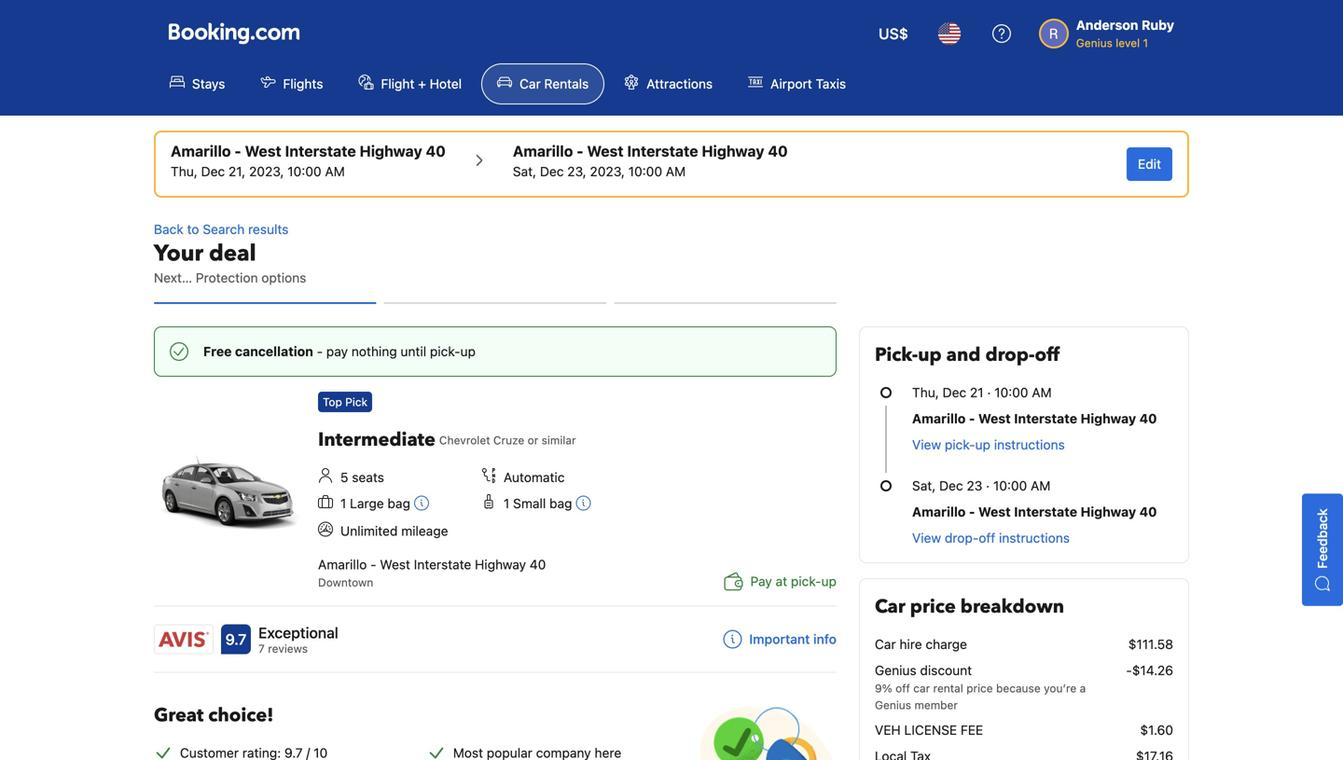 Task type: vqa. For each thing, say whether or not it's contained in the screenshot.
Thu, Dec 21, 2023, 10:00 AM's 40
yes



Task type: locate. For each thing, give the bounding box(es) containing it.
up right at
[[822, 574, 837, 589]]

genius up 9%
[[875, 663, 917, 678]]

car up hire
[[875, 594, 906, 620]]

1 2023, from the left
[[249, 164, 284, 179]]

view
[[912, 437, 942, 452], [912, 530, 942, 546]]

car for car price breakdown
[[875, 594, 906, 620]]

interstate inside amarillo - west interstate highway 40 sat, dec 23, 2023, 10:00 am
[[627, 142, 698, 160]]

genius down anderson
[[1076, 36, 1113, 49]]

instructions for view drop-off instructions
[[999, 530, 1070, 546]]

tooltip arial label image
[[414, 496, 429, 511], [414, 496, 429, 511], [576, 496, 591, 511], [576, 496, 591, 511]]

10:00 inside amarillo - west interstate highway 40 sat, dec 23, 2023, 10:00 am
[[629, 164, 662, 179]]

pick-
[[875, 342, 918, 368]]

west for sat,
[[587, 142, 624, 160]]

0 horizontal spatial off
[[896, 682, 911, 695]]

1 vertical spatial pick-
[[945, 437, 976, 452]]

1 vertical spatial thu,
[[912, 385, 939, 400]]

amarillo up 21,
[[171, 142, 231, 160]]

amarillo - west interstate highway 40 thu, dec 21, 2023, 10:00 am
[[171, 142, 446, 179]]

amarillo - west interstate highway 40 group
[[171, 140, 446, 181], [513, 140, 788, 181]]

bag up unlimited mileage
[[388, 496, 410, 511]]

2 vertical spatial car
[[875, 637, 896, 652]]

amarillo inside amarillo - west interstate highway 40 downtown
[[318, 557, 367, 572]]

1 vertical spatial view
[[912, 530, 942, 546]]

40 inside "amarillo - west interstate highway 40 thu, dec 21, 2023, 10:00 am"
[[426, 142, 446, 160]]

anderson ruby genius level 1
[[1076, 17, 1175, 49]]

2 horizontal spatial off
[[1035, 342, 1060, 368]]

40 for downtown
[[530, 557, 546, 572]]

40 inside amarillo - west interstate highway 40 sat, dec 23, 2023, 10:00 am
[[768, 142, 788, 160]]

view inside button
[[912, 437, 942, 452]]

view up sat, dec 23 · 10:00 am
[[912, 437, 942, 452]]

0 horizontal spatial 1
[[341, 496, 346, 511]]

cancellation
[[235, 344, 313, 359]]

5
[[341, 470, 348, 485]]

1 bag from the left
[[388, 496, 410, 511]]

choice!
[[208, 703, 274, 728]]

bag for 1 small bag
[[550, 496, 572, 511]]

1 vertical spatial off
[[979, 530, 996, 546]]

west up drop-off date element
[[587, 142, 624, 160]]

hotel
[[430, 76, 462, 91]]

0 vertical spatial price
[[910, 594, 956, 620]]

1 horizontal spatial off
[[979, 530, 996, 546]]

0 vertical spatial genius
[[1076, 36, 1113, 49]]

0 horizontal spatial 2023,
[[249, 164, 284, 179]]

- up 23,
[[577, 142, 584, 160]]

thu,
[[171, 164, 198, 179], [912, 385, 939, 400]]

pick- right at
[[791, 574, 822, 589]]

drop-
[[986, 342, 1035, 368], [945, 530, 979, 546]]

sat, left the 23
[[912, 478, 936, 494]]

off down sat, dec 23 · 10:00 am
[[979, 530, 996, 546]]

dec
[[201, 164, 225, 179], [540, 164, 564, 179], [943, 385, 967, 400], [940, 478, 963, 494]]

up
[[918, 342, 942, 368], [461, 344, 476, 359], [976, 437, 991, 452], [822, 574, 837, 589]]

highway inside "amarillo - west interstate highway 40 thu, dec 21, 2023, 10:00 am"
[[360, 142, 422, 160]]

or
[[528, 434, 539, 447]]

west inside amarillo - west interstate highway 40 downtown
[[380, 557, 410, 572]]

-$14.26
[[1126, 663, 1174, 678]]

0 horizontal spatial bag
[[388, 496, 410, 511]]

0 vertical spatial thu,
[[171, 164, 198, 179]]

hire
[[900, 637, 922, 652]]

highway for thu, dec 21, 2023, 10:00 am
[[360, 142, 422, 160]]

a
[[1080, 682, 1086, 695]]

airport
[[771, 76, 812, 91]]

0 horizontal spatial thu,
[[171, 164, 198, 179]]

top
[[323, 396, 342, 409]]

west inside "amarillo - west interstate highway 40 thu, dec 21, 2023, 10:00 am"
[[245, 142, 282, 160]]

thu, down pick-
[[912, 385, 939, 400]]

2 view from the top
[[912, 530, 942, 546]]

10:00 right the 23
[[994, 478, 1027, 494]]

off
[[1035, 342, 1060, 368], [979, 530, 996, 546], [896, 682, 911, 695]]

am
[[325, 164, 345, 179], [666, 164, 686, 179], [1032, 385, 1052, 400], [1031, 478, 1051, 494]]

pick- right until
[[430, 344, 461, 359]]

free
[[203, 344, 232, 359]]

2 amarillo - west interstate highway 40 group from the left
[[513, 140, 788, 181]]

bag
[[388, 496, 410, 511], [550, 496, 572, 511]]

intermediate chevrolet cruze or similar
[[318, 427, 576, 453]]

0 vertical spatial drop-
[[986, 342, 1035, 368]]

car
[[520, 76, 541, 91], [875, 594, 906, 620], [875, 637, 896, 652]]

2023, inside amarillo - west interstate highway 40 sat, dec 23, 2023, 10:00 am
[[590, 164, 625, 179]]

interstate up drop-off date element
[[627, 142, 698, 160]]

1 vertical spatial car
[[875, 594, 906, 620]]

bag right small
[[550, 496, 572, 511]]

because
[[996, 682, 1041, 695]]

up inside button
[[976, 437, 991, 452]]

attractions link
[[609, 63, 729, 104]]

off up thu, dec 21 · 10:00 am
[[1035, 342, 1060, 368]]

interstate inside "amarillo - west interstate highway 40 thu, dec 21, 2023, 10:00 am"
[[285, 142, 356, 160]]

rentals
[[544, 76, 589, 91]]

great
[[154, 703, 204, 728]]

pick- up the 23
[[945, 437, 976, 452]]

2023, right 21,
[[249, 164, 284, 179]]

-
[[234, 142, 241, 160], [577, 142, 584, 160], [317, 344, 323, 359], [969, 411, 975, 426], [969, 504, 975, 520], [370, 557, 376, 572], [1126, 663, 1132, 678]]

car inside "skip to main content" element
[[520, 76, 541, 91]]

amarillo inside amarillo - west interstate highway 40 sat, dec 23, 2023, 10:00 am
[[513, 142, 573, 160]]

product card group
[[154, 384, 859, 657]]

interstate down mileage
[[414, 557, 471, 572]]

·
[[987, 385, 991, 400], [986, 478, 990, 494]]

amarillo - west interstate highway 40 group down flights
[[171, 140, 446, 181]]

rental
[[933, 682, 964, 695]]

instructions inside button
[[999, 530, 1070, 546]]

amarillo - west interstate highway 40 group down the attractions link
[[513, 140, 788, 181]]

off inside button
[[979, 530, 996, 546]]

pick-
[[430, 344, 461, 359], [945, 437, 976, 452], [791, 574, 822, 589]]

1 vertical spatial ·
[[986, 478, 990, 494]]

1
[[1143, 36, 1149, 49], [341, 496, 346, 511], [504, 496, 510, 511]]

discount
[[920, 663, 972, 678]]

1 horizontal spatial 1
[[504, 496, 510, 511]]

small
[[513, 496, 546, 511]]

pick-up location element
[[171, 140, 446, 162]]

0 horizontal spatial amarillo - west interstate highway 40 group
[[171, 140, 446, 181]]

dec left 21
[[943, 385, 967, 400]]

2023, right 23,
[[590, 164, 625, 179]]

10:00 down pick-up location element
[[288, 164, 322, 179]]

instructions up breakdown
[[999, 530, 1070, 546]]

at
[[776, 574, 788, 589]]

flights
[[283, 76, 323, 91]]

0 vertical spatial car
[[520, 76, 541, 91]]

1 horizontal spatial sat,
[[912, 478, 936, 494]]

up right until
[[461, 344, 476, 359]]

unlimited mileage
[[341, 523, 448, 539]]

· right 21
[[987, 385, 991, 400]]

2 amarillo - west interstate highway 40 from the top
[[912, 504, 1157, 520]]

free cancellation - pay nothing until pick-up
[[203, 344, 476, 359]]

1 left large
[[341, 496, 346, 511]]

supplied by rc - avis image
[[155, 625, 213, 653]]

instructions inside button
[[994, 437, 1065, 452]]

bag for 1 large bag
[[388, 496, 410, 511]]

0 vertical spatial amarillo - west interstate highway 40
[[912, 411, 1157, 426]]

intermediate
[[318, 427, 436, 453]]

nothing
[[352, 344, 397, 359]]

thu, left 21,
[[171, 164, 198, 179]]

amarillo up downtown
[[318, 557, 367, 572]]

cruze
[[493, 434, 525, 447]]

next…
[[154, 270, 192, 285]]

10:00 down drop-off location element
[[629, 164, 662, 179]]

anderson
[[1076, 17, 1139, 33]]

0 horizontal spatial price
[[910, 594, 956, 620]]

pick
[[345, 396, 368, 409]]

highway inside amarillo - west interstate highway 40 downtown
[[475, 557, 526, 572]]

interstate up view pick-up instructions
[[1014, 411, 1078, 426]]

0 vertical spatial pick-
[[430, 344, 461, 359]]

west inside amarillo - west interstate highway 40 sat, dec 23, 2023, 10:00 am
[[587, 142, 624, 160]]

0 horizontal spatial drop-
[[945, 530, 979, 546]]

9%
[[875, 682, 893, 695]]

interstate inside amarillo - west interstate highway 40 downtown
[[414, 557, 471, 572]]

up left and
[[918, 342, 942, 368]]

2 vertical spatial pick-
[[791, 574, 822, 589]]

am right the 23
[[1031, 478, 1051, 494]]

off left 'car'
[[896, 682, 911, 695]]

am down pick-up location element
[[325, 164, 345, 179]]

1 right level
[[1143, 36, 1149, 49]]

highway for sat, dec 23, 2023, 10:00 am
[[702, 142, 765, 160]]

chevrolet
[[439, 434, 490, 447]]

1 horizontal spatial thu,
[[912, 385, 939, 400]]

amarillo down sat, dec 23 · 10:00 am
[[912, 504, 966, 520]]

view pick-up instructions button
[[912, 436, 1065, 454]]

car left rentals
[[520, 76, 541, 91]]

0 horizontal spatial pick-
[[430, 344, 461, 359]]

view down sat, dec 23 · 10:00 am
[[912, 530, 942, 546]]

amarillo up 23,
[[513, 142, 573, 160]]

23,
[[567, 164, 587, 179]]

customer rating 9.7 exceptional element
[[258, 622, 339, 644]]

$14.26
[[1132, 663, 1174, 678]]

2 horizontal spatial pick-
[[945, 437, 976, 452]]

am inside "amarillo - west interstate highway 40 thu, dec 21, 2023, 10:00 am"
[[325, 164, 345, 179]]

automatic
[[504, 470, 565, 485]]

1 small bag
[[504, 496, 572, 511]]

pick- inside button
[[945, 437, 976, 452]]

sat, left 23,
[[513, 164, 537, 179]]

0 vertical spatial ·
[[987, 385, 991, 400]]

amarillo - west interstate highway 40 downtown
[[318, 557, 546, 589]]

0 vertical spatial sat,
[[513, 164, 537, 179]]

dec inside "amarillo - west interstate highway 40 thu, dec 21, 2023, 10:00 am"
[[201, 164, 225, 179]]

1 left small
[[504, 496, 510, 511]]

· right the 23
[[986, 478, 990, 494]]

10:00 inside "amarillo - west interstate highway 40 thu, dec 21, 2023, 10:00 am"
[[288, 164, 322, 179]]

up up sat, dec 23 · 10:00 am
[[976, 437, 991, 452]]

1 horizontal spatial bag
[[550, 496, 572, 511]]

2 2023, from the left
[[590, 164, 625, 179]]

0 horizontal spatial sat,
[[513, 164, 537, 179]]

deal
[[209, 238, 256, 269]]

view drop-off instructions button
[[912, 529, 1070, 548]]

edit
[[1138, 156, 1162, 172]]

1 vertical spatial price
[[967, 682, 993, 695]]

40
[[426, 142, 446, 160], [768, 142, 788, 160], [1140, 411, 1157, 426], [1140, 504, 1157, 520], [530, 557, 546, 572]]

2023,
[[249, 164, 284, 179], [590, 164, 625, 179]]

1 vertical spatial drop-
[[945, 530, 979, 546]]

and
[[947, 342, 981, 368]]

instructions for view pick-up instructions
[[994, 437, 1065, 452]]

21
[[970, 385, 984, 400]]

drop- down the 23
[[945, 530, 979, 546]]

drop- right and
[[986, 342, 1035, 368]]

west down unlimited mileage
[[380, 557, 410, 572]]

interstate up pick-up date element
[[285, 142, 356, 160]]

9.7 element
[[221, 624, 251, 654]]

am inside amarillo - west interstate highway 40 sat, dec 23, 2023, 10:00 am
[[666, 164, 686, 179]]

view inside button
[[912, 530, 942, 546]]

west up 21,
[[245, 142, 282, 160]]

veh license fee
[[875, 723, 984, 738]]

level
[[1116, 36, 1140, 49]]

amarillo - west interstate highway 40 up view drop-off instructions
[[912, 504, 1157, 520]]

west for downtown
[[380, 557, 410, 572]]

0 vertical spatial instructions
[[994, 437, 1065, 452]]

2023, inside "amarillo - west interstate highway 40 thu, dec 21, 2023, 10:00 am"
[[249, 164, 284, 179]]

view pick-up instructions
[[912, 437, 1065, 452]]

- up 21,
[[234, 142, 241, 160]]

2 bag from the left
[[550, 496, 572, 511]]

1 horizontal spatial price
[[967, 682, 993, 695]]

west up view pick-up instructions
[[979, 411, 1011, 426]]

instructions up sat, dec 23 · 10:00 am
[[994, 437, 1065, 452]]

highway inside amarillo - west interstate highway 40 sat, dec 23, 2023, 10:00 am
[[702, 142, 765, 160]]

0 vertical spatial view
[[912, 437, 942, 452]]

- left the pay
[[317, 344, 323, 359]]

flights link
[[245, 63, 339, 104]]

skip to main content element
[[0, 0, 1344, 116]]

dec left 21,
[[201, 164, 225, 179]]

2 vertical spatial off
[[896, 682, 911, 695]]

us$
[[879, 25, 909, 42]]

genius down 9%
[[875, 699, 912, 712]]

important info button
[[723, 630, 837, 649]]

unlimited
[[341, 523, 398, 539]]

stays
[[192, 76, 225, 91]]

am right 21
[[1032, 385, 1052, 400]]

amarillo inside "amarillo - west interstate highway 40 thu, dec 21, 2023, 10:00 am"
[[171, 142, 231, 160]]

40 inside amarillo - west interstate highway 40 downtown
[[530, 557, 546, 572]]

price up car hire charge
[[910, 594, 956, 620]]

2 vertical spatial genius
[[875, 699, 912, 712]]

pick-up date element
[[171, 162, 446, 181]]

1 vertical spatial instructions
[[999, 530, 1070, 546]]

1 amarillo - west interstate highway 40 from the top
[[912, 411, 1157, 426]]

dec left 23,
[[540, 164, 564, 179]]

next page is protection options note
[[154, 269, 837, 287]]

car left hire
[[875, 637, 896, 652]]

1 for 1 small bag
[[504, 496, 510, 511]]

member
[[915, 699, 958, 712]]

am down drop-off location element
[[666, 164, 686, 179]]

· for 21
[[987, 385, 991, 400]]

price right the rental at the right of the page
[[967, 682, 993, 695]]

1 horizontal spatial pick-
[[791, 574, 822, 589]]

1 horizontal spatial 2023,
[[590, 164, 625, 179]]

- up downtown
[[370, 557, 376, 572]]

amarillo - west interstate highway 40
[[912, 411, 1157, 426], [912, 504, 1157, 520]]

interstate
[[285, 142, 356, 160], [627, 142, 698, 160], [1014, 411, 1078, 426], [1014, 504, 1078, 520], [414, 557, 471, 572]]

taxis
[[816, 76, 846, 91]]

40 for thu, dec 21, 2023, 10:00 am
[[426, 142, 446, 160]]

search
[[203, 222, 245, 237]]

2 horizontal spatial 1
[[1143, 36, 1149, 49]]

1 view from the top
[[912, 437, 942, 452]]

2023, for amarillo - west interstate highway 40 sat, dec 23, 2023, 10:00 am
[[590, 164, 625, 179]]

1 vertical spatial sat,
[[912, 478, 936, 494]]

amarillo - west interstate highway 40 up view pick-up instructions
[[912, 411, 1157, 426]]

downtown
[[318, 576, 373, 589]]

airport taxis link
[[733, 63, 862, 104]]

1 vertical spatial amarillo - west interstate highway 40
[[912, 504, 1157, 520]]

1 horizontal spatial amarillo - west interstate highway 40 group
[[513, 140, 788, 181]]

1 horizontal spatial drop-
[[986, 342, 1035, 368]]

1 vertical spatial genius
[[875, 663, 917, 678]]



Task type: describe. For each thing, give the bounding box(es) containing it.
pay at pick-up
[[751, 574, 837, 589]]

car price breakdown
[[875, 594, 1065, 620]]

amarillo - west interstate highway 40 for thu, dec 21 · 10:00 am
[[912, 411, 1157, 426]]

great choice!
[[154, 703, 274, 728]]

amarillo - west interstate highway 40 sat, dec 23, 2023, 10:00 am
[[513, 142, 788, 179]]

genius discount 9% off car rental price because you're a genius member
[[875, 663, 1086, 712]]

options
[[262, 270, 306, 285]]

top pick
[[323, 396, 368, 409]]

reviews
[[268, 642, 308, 655]]

back
[[154, 222, 184, 237]]

seats
[[352, 470, 384, 485]]

- inside amarillo - west interstate highway 40 sat, dec 23, 2023, 10:00 am
[[577, 142, 584, 160]]

drop-off date element
[[513, 162, 788, 181]]

+
[[418, 76, 426, 91]]

thu, dec 21 · 10:00 am
[[912, 385, 1052, 400]]

similar
[[542, 434, 576, 447]]

23
[[967, 478, 983, 494]]

until
[[401, 344, 427, 359]]

1 inside 'anderson ruby genius level 1'
[[1143, 36, 1149, 49]]

results
[[248, 222, 289, 237]]

7
[[258, 642, 265, 655]]

interstate for thu, dec 21, 2023, 10:00 am
[[285, 142, 356, 160]]

you're
[[1044, 682, 1077, 695]]

genius inside 'anderson ruby genius level 1'
[[1076, 36, 1113, 49]]

- inside "amarillo - west interstate highway 40 thu, dec 21, 2023, 10:00 am"
[[234, 142, 241, 160]]

off inside genius discount 9% off car rental price because you're a genius member
[[896, 682, 911, 695]]

stays link
[[154, 63, 241, 104]]

west for thu,
[[245, 142, 282, 160]]

21,
[[229, 164, 246, 179]]

- down 21
[[969, 411, 975, 426]]

car for car rentals
[[520, 76, 541, 91]]

view drop-off instructions
[[912, 530, 1070, 546]]

amarillo for sat,
[[513, 142, 573, 160]]

sat, dec 23 · 10:00 am
[[912, 478, 1051, 494]]

interstate for sat, dec 23, 2023, 10:00 am
[[627, 142, 698, 160]]

1 for 1 large bag
[[341, 496, 346, 511]]

9.7
[[225, 631, 247, 648]]

40 for sat, dec 23, 2023, 10:00 am
[[768, 142, 788, 160]]

pay
[[751, 574, 772, 589]]

$1.60
[[1141, 723, 1174, 738]]

car for car hire charge
[[875, 637, 896, 652]]

car rentals link
[[482, 63, 605, 104]]

- down $111.58
[[1126, 663, 1132, 678]]

exceptional
[[258, 624, 339, 642]]

up inside the product card group
[[822, 574, 837, 589]]

fee
[[961, 723, 984, 738]]

car rentals
[[520, 76, 589, 91]]

large
[[350, 496, 384, 511]]

feedback
[[1315, 508, 1330, 569]]

pick- inside the product card group
[[791, 574, 822, 589]]

amarillo for thu,
[[171, 142, 231, 160]]

important info
[[750, 631, 837, 647]]

drop- inside view drop-off instructions button
[[945, 530, 979, 546]]

ruby
[[1142, 17, 1175, 33]]

amarillo - west interstate highway 40 for sat, dec 23 · 10:00 am
[[912, 504, 1157, 520]]

veh
[[875, 723, 901, 738]]

license
[[905, 723, 957, 738]]

drop-off location element
[[513, 140, 788, 162]]

· for 23
[[986, 478, 990, 494]]

price inside genius discount 9% off car rental price because you're a genius member
[[967, 682, 993, 695]]

5 seats
[[341, 470, 384, 485]]

west up view drop-off instructions
[[979, 504, 1011, 520]]

sat, inside amarillo - west interstate highway 40 sat, dec 23, 2023, 10:00 am
[[513, 164, 537, 179]]

mileage
[[401, 523, 448, 539]]

car
[[914, 682, 930, 695]]

$111.58
[[1129, 637, 1174, 652]]

back to search results your deal next… protection options
[[154, 222, 306, 285]]

highway for downtown
[[475, 557, 526, 572]]

1 large bag
[[341, 496, 410, 511]]

amarillo down thu, dec 21 · 10:00 am
[[912, 411, 966, 426]]

protection
[[196, 270, 258, 285]]

flight + hotel link
[[343, 63, 478, 104]]

interstate for downtown
[[414, 557, 471, 572]]

view for view pick-up instructions
[[912, 437, 942, 452]]

charge
[[926, 637, 967, 652]]

us$ button
[[868, 11, 920, 56]]

interstate up view drop-off instructions
[[1014, 504, 1078, 520]]

1 amarillo - west interstate highway 40 group from the left
[[171, 140, 446, 181]]

edit button
[[1127, 147, 1173, 181]]

flight
[[381, 76, 415, 91]]

- down the 23
[[969, 504, 975, 520]]

2023, for amarillo - west interstate highway 40 thu, dec 21, 2023, 10:00 am
[[249, 164, 284, 179]]

10:00 right 21
[[995, 385, 1029, 400]]

0 vertical spatial off
[[1035, 342, 1060, 368]]

attractions
[[647, 76, 713, 91]]

back to search results link
[[154, 220, 837, 239]]

view for view drop-off instructions
[[912, 530, 942, 546]]

breakdown
[[961, 594, 1065, 620]]

feedback button
[[1302, 493, 1344, 606]]

important
[[750, 631, 810, 647]]

info
[[814, 631, 837, 647]]

pick-up and drop-off
[[875, 342, 1060, 368]]

- inside amarillo - west interstate highway 40 downtown
[[370, 557, 376, 572]]

exceptional 7 reviews
[[258, 624, 339, 655]]

amarillo for downtown
[[318, 557, 367, 572]]

dec left the 23
[[940, 478, 963, 494]]

dec inside amarillo - west interstate highway 40 sat, dec 23, 2023, 10:00 am
[[540, 164, 564, 179]]

thu, inside "amarillo - west interstate highway 40 thu, dec 21, 2023, 10:00 am"
[[171, 164, 198, 179]]

to
[[187, 222, 199, 237]]

your
[[154, 238, 203, 269]]

pay
[[326, 344, 348, 359]]



